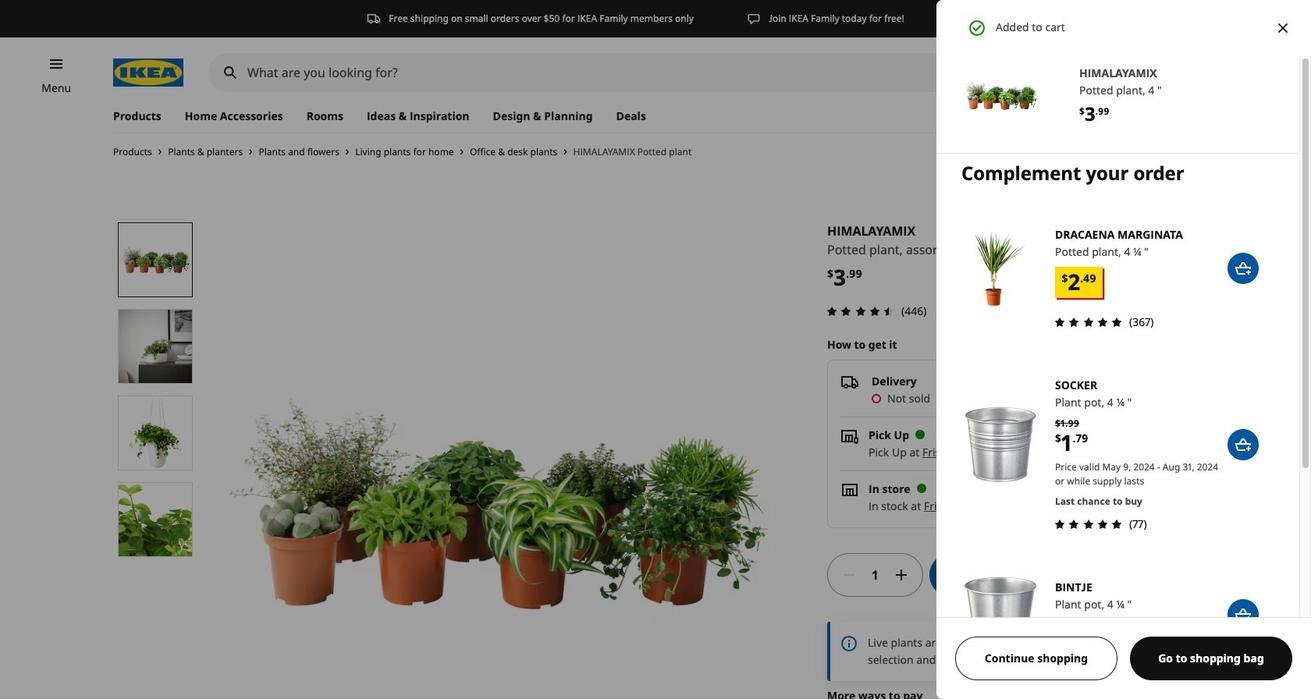 Task type: locate. For each thing, give the bounding box(es) containing it.
socker plant pot, indoor/outdoor/galvanized, 4 ¼ " image
[[962, 406, 1040, 484]]

Quantity input value text field
[[865, 553, 886, 597]]

himalayamix potted plant, assorted species plants plants with foliage, 4 " image
[[962, 56, 1040, 134], [218, 222, 781, 699], [119, 223, 192, 296], [119, 310, 192, 383], [119, 397, 192, 470], [119, 483, 192, 556]]

None search field
[[208, 53, 1051, 92]]

review: 4.6 out of 5 stars. total reviews: 446 image
[[823, 302, 898, 321]]

bintje plant pot, galvanized, 4 ¼ " image
[[962, 576, 1040, 654]]



Task type: vqa. For each thing, say whether or not it's contained in the screenshot.
the Quantity input value text box
yes



Task type: describe. For each thing, give the bounding box(es) containing it.
review: 4.8 out of 5 stars. total reviews: 367 image
[[1051, 313, 1126, 331]]

himalayamix was added to your shopping bag dialog
[[924, 0, 1311, 699]]

review: 4.8 out of 5 stars. total reviews: 77 image
[[1051, 515, 1126, 534]]

dracaena marginata potted plant, dragon tree/1 stem, 4 ¼ " image
[[962, 230, 1040, 308]]

ikea logotype, go to start page image
[[113, 59, 183, 87]]



